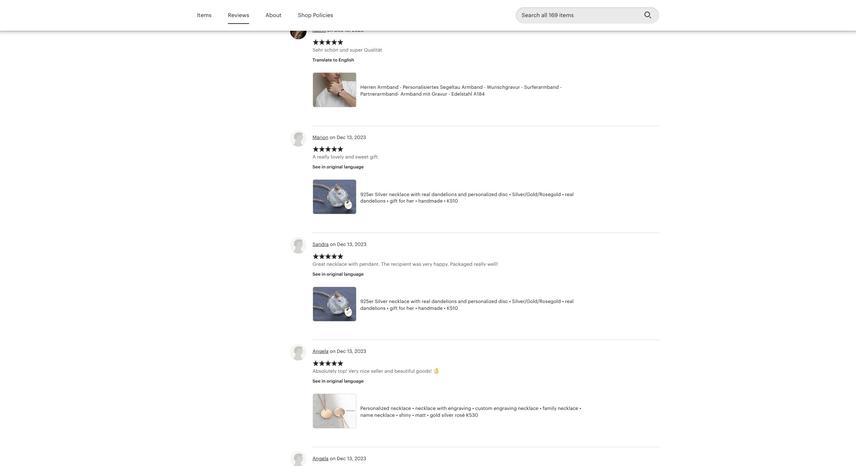 Task type: vqa. For each thing, say whether or not it's contained in the screenshot.
'Etsy'
no



Task type: describe. For each thing, give the bounding box(es) containing it.
disc for a really lovely and sweet gift.
[[499, 192, 508, 197]]

handmade for gift.
[[418, 198, 443, 204]]

a184
[[474, 91, 485, 97]]

👌
[[433, 368, 439, 374]]

dec for with
[[337, 242, 346, 247]]

for for gift.
[[399, 198, 405, 204]]

her for recipient
[[407, 305, 414, 311]]

2023 for and
[[355, 135, 366, 140]]

about link
[[266, 7, 282, 23]]

see in original language for top!
[[313, 379, 364, 384]]

silver/gold/rosegold for great necklace with pendant. the recipient was very happy. packaged really well!
[[512, 299, 561, 304]]

beautiful
[[394, 368, 415, 374]]

0 horizontal spatial armband
[[377, 84, 399, 90]]

personalized
[[360, 406, 389, 411]]

translate to english button
[[307, 54, 359, 66]]

2023 for super
[[352, 27, 364, 33]]

personalized necklace • necklace with engraving • custom engraving necklace • family necklace • name necklace • shiny • matt • gold silver rosé k530 link
[[313, 394, 583, 431]]

925er for the
[[360, 299, 374, 304]]

very
[[423, 261, 432, 267]]

goods!
[[416, 368, 432, 374]]

in for great
[[322, 272, 326, 277]]

angela for 2nd angela link from the top
[[313, 456, 329, 461]]

disc for great necklace with pendant. the recipient was very happy. packaged really well!
[[499, 299, 508, 304]]

packaged
[[450, 261, 473, 267]]

language for nice
[[344, 379, 364, 384]]

2 horizontal spatial armband
[[462, 84, 483, 90]]

original for necklace
[[327, 272, 343, 277]]

top!
[[338, 368, 347, 374]]

very
[[349, 368, 359, 374]]

13, for very
[[347, 349, 353, 354]]

see in original language for necklace
[[313, 272, 364, 277]]

see in original language button for really
[[307, 161, 369, 173]]

925er silver necklace with real dandelions and personalized disc • silver/gold/rosegold • real dandelions • gift for her • handmade • k510 link for recipient
[[313, 287, 583, 323]]

personalized for a really lovely and sweet gift.
[[468, 192, 497, 197]]

language for and
[[344, 164, 364, 170]]

partnerarmband-
[[360, 91, 399, 97]]

seller
[[371, 368, 383, 374]]

- right surferarmband
[[560, 84, 562, 90]]

sandra on dec 13, 2023
[[313, 242, 367, 247]]

well!
[[487, 261, 498, 267]]

translate to english
[[313, 57, 354, 62]]

name
[[360, 413, 373, 418]]

angela for 1st angela link from the top of the page
[[313, 349, 329, 354]]

matt
[[415, 413, 426, 418]]

katrin link
[[313, 27, 326, 33]]

see in original language for really
[[313, 164, 364, 170]]

her for gift.
[[407, 198, 414, 204]]

herren
[[360, 84, 376, 90]]

items
[[197, 12, 212, 18]]

sweet
[[355, 154, 369, 160]]

silver for recipient
[[375, 299, 388, 304]]

lovely
[[331, 154, 344, 160]]

1 vertical spatial really
[[474, 261, 486, 267]]

2 engraving from the left
[[494, 406, 517, 411]]

herren armband - personalisiertes segeltau armband - wunschgravur - surferarmband - partnerarmband- armband mit gravur - edelstahl  a184
[[360, 84, 562, 97]]

katrin
[[313, 27, 326, 33]]

in for absolutely
[[322, 379, 326, 384]]

language for pendant.
[[344, 272, 364, 277]]

angela on dec 13, 2023 for 1st angela link from the top of the page
[[313, 349, 366, 354]]

qualität
[[364, 47, 382, 53]]

2 angela link from the top
[[313, 456, 329, 461]]

- left personalisiertes
[[400, 84, 402, 90]]

personalisiertes
[[403, 84, 439, 90]]

dec for lovely
[[337, 135, 346, 140]]

marion link
[[313, 135, 328, 140]]

handmade for recipient
[[418, 305, 443, 311]]

angela on dec 13, 2023 for 2nd angela link from the top
[[313, 456, 366, 461]]

gift.
[[370, 154, 379, 160]]

sehr schön und super qualität
[[313, 47, 382, 53]]

wunschgravur
[[487, 84, 520, 90]]

sehr
[[313, 47, 323, 53]]

super
[[350, 47, 363, 53]]

silver
[[442, 413, 454, 418]]

on for schön
[[327, 27, 333, 33]]

see for a
[[313, 164, 321, 170]]

sandra link
[[313, 242, 329, 247]]

shiny
[[399, 413, 411, 418]]

925er silver necklace with real dandelions and personalized disc • silver/gold/rosegold • real dandelions • gift for her • handmade • k510 link for gift.
[[313, 180, 583, 216]]

2023 for nice
[[355, 349, 366, 354]]

absolutely top! very nice seller and beautiful goods! 👌
[[313, 368, 439, 374]]

for for recipient
[[399, 305, 405, 311]]

edelstahl
[[451, 91, 472, 97]]

- down "segeltau"
[[449, 91, 450, 97]]

1 angela link from the top
[[313, 349, 329, 354]]

gravur
[[432, 91, 447, 97]]

marion
[[313, 135, 328, 140]]

see in original language button for top!
[[307, 375, 369, 388]]

13, for lovely
[[347, 135, 353, 140]]

on for necklace
[[330, 242, 336, 247]]

herren armband - personalisiertes segeltau armband - wunschgravur - surferarmband - partnerarmband- armband mit gravur - edelstahl  a184 link
[[313, 72, 583, 109]]

see for great
[[313, 272, 321, 277]]

translate
[[313, 57, 332, 62]]

gift for gift.
[[390, 198, 398, 204]]

great necklace with pendant. the recipient was very happy. packaged really well!
[[313, 261, 498, 267]]



Task type: locate. For each thing, give the bounding box(es) containing it.
1 horizontal spatial engraving
[[494, 406, 517, 411]]

disc
[[499, 192, 508, 197], [499, 299, 508, 304]]

happy.
[[434, 261, 449, 267]]

0 vertical spatial see in original language
[[313, 164, 364, 170]]

1 vertical spatial original
[[327, 272, 343, 277]]

armband up the a184 on the right of the page
[[462, 84, 483, 90]]

1 vertical spatial see in original language button
[[307, 268, 369, 281]]

0 vertical spatial personalized
[[468, 192, 497, 197]]

3 see in original language from the top
[[313, 379, 364, 384]]

original
[[327, 164, 343, 170], [327, 272, 343, 277], [327, 379, 343, 384]]

1 see in original language button from the top
[[307, 161, 369, 173]]

gift
[[390, 198, 398, 204], [390, 305, 398, 311]]

1 see in original language from the top
[[313, 164, 364, 170]]

original down the 'top!'
[[327, 379, 343, 384]]

language down a really lovely and sweet gift.
[[344, 164, 364, 170]]

0 vertical spatial k510
[[447, 198, 458, 204]]

her
[[407, 198, 414, 204], [407, 305, 414, 311]]

925er
[[360, 192, 374, 197], [360, 299, 374, 304]]

2 see in original language button from the top
[[307, 268, 369, 281]]

mit
[[423, 91, 431, 97]]

1 vertical spatial disc
[[499, 299, 508, 304]]

a really lovely and sweet gift.
[[313, 154, 379, 160]]

1 vertical spatial gift
[[390, 305, 398, 311]]

k510
[[447, 198, 458, 204], [447, 305, 458, 311]]

1 vertical spatial silver
[[375, 299, 388, 304]]

2023
[[352, 27, 364, 33], [355, 135, 366, 140], [355, 242, 367, 247], [355, 349, 366, 354], [355, 456, 366, 461]]

0 vertical spatial see
[[313, 164, 321, 170]]

personalized necklace • necklace with engraving • custom engraving necklace • family necklace • name necklace • shiny • matt • gold silver rosé k530
[[360, 406, 581, 418]]

original down lovely
[[327, 164, 343, 170]]

2 vertical spatial see
[[313, 379, 321, 384]]

1 vertical spatial see
[[313, 272, 321, 277]]

reviews
[[228, 12, 249, 18]]

•
[[509, 192, 511, 197], [562, 192, 564, 197], [387, 198, 389, 204], [415, 198, 417, 204], [444, 198, 446, 204], [509, 299, 511, 304], [562, 299, 564, 304], [387, 305, 389, 311], [415, 305, 417, 311], [444, 305, 446, 311], [412, 406, 414, 411], [472, 406, 474, 411], [540, 406, 542, 411], [580, 406, 581, 411], [396, 413, 398, 418], [412, 413, 414, 418], [427, 413, 429, 418]]

925er silver necklace with real dandelions and personalized disc • silver/gold/rosegold • real dandelions • gift for her • handmade • k510 for a really lovely and sweet gift.
[[360, 192, 574, 204]]

2 in from the top
[[322, 272, 326, 277]]

2 gift from the top
[[390, 305, 398, 311]]

a
[[313, 154, 316, 160]]

-
[[400, 84, 402, 90], [484, 84, 486, 90], [521, 84, 523, 90], [560, 84, 562, 90], [449, 91, 450, 97]]

925er silver necklace with real dandelions and personalized disc • silver/gold/rosegold • real dandelions • gift for her • handmade • k510 for great necklace with pendant. the recipient was very happy. packaged really well!
[[360, 299, 574, 311]]

1 vertical spatial angela
[[313, 456, 329, 461]]

2 see in original language from the top
[[313, 272, 364, 277]]

2 925er silver necklace with real dandelions and personalized disc • silver/gold/rosegold • real dandelions • gift for her • handmade • k510 link from the top
[[313, 287, 583, 323]]

1 angela from the top
[[313, 349, 329, 354]]

1 k510 from the top
[[447, 198, 458, 204]]

silver
[[375, 192, 388, 197], [375, 299, 388, 304]]

1 vertical spatial for
[[399, 305, 405, 311]]

1 vertical spatial angela link
[[313, 456, 329, 461]]

original for really
[[327, 164, 343, 170]]

k510 for recipient
[[447, 305, 458, 311]]

0 vertical spatial language
[[344, 164, 364, 170]]

armband
[[377, 84, 399, 90], [462, 84, 483, 90], [401, 91, 422, 97]]

- right wunschgravur on the right of page
[[521, 84, 523, 90]]

0 vertical spatial silver
[[375, 192, 388, 197]]

language
[[344, 164, 364, 170], [344, 272, 364, 277], [344, 379, 364, 384]]

the
[[381, 261, 390, 267]]

1 language from the top
[[344, 164, 364, 170]]

engraving right custom
[[494, 406, 517, 411]]

1 gift from the top
[[390, 198, 398, 204]]

0 vertical spatial really
[[317, 154, 330, 160]]

0 vertical spatial in
[[322, 164, 326, 170]]

armband down personalisiertes
[[401, 91, 422, 97]]

1 925er silver necklace with real dandelions and personalized disc • silver/gold/rosegold • real dandelions • gift for her • handmade • k510 from the top
[[360, 192, 574, 204]]

personalized for great necklace with pendant. the recipient was very happy. packaged really well!
[[468, 299, 497, 304]]

policies
[[313, 12, 333, 18]]

2 her from the top
[[407, 305, 414, 311]]

1 see from the top
[[313, 164, 321, 170]]

rosé
[[455, 413, 465, 418]]

surferarmband
[[524, 84, 559, 90]]

2 vertical spatial language
[[344, 379, 364, 384]]

in down absolutely
[[322, 379, 326, 384]]

see for absolutely
[[313, 379, 321, 384]]

0 vertical spatial handmade
[[418, 198, 443, 204]]

1 silver/gold/rosegold from the top
[[512, 192, 561, 197]]

marion on dec 13, 2023
[[313, 135, 366, 140]]

3 see from the top
[[313, 379, 321, 384]]

1 vertical spatial her
[[407, 305, 414, 311]]

1 vertical spatial see in original language
[[313, 272, 364, 277]]

2 original from the top
[[327, 272, 343, 277]]

1 vertical spatial handmade
[[418, 305, 443, 311]]

3 see in original language button from the top
[[307, 375, 369, 388]]

1 handmade from the top
[[418, 198, 443, 204]]

0 vertical spatial for
[[399, 198, 405, 204]]

1 925er silver necklace with real dandelions and personalized disc • silver/gold/rosegold • real dandelions • gift for her • handmade • k510 link from the top
[[313, 180, 583, 216]]

was
[[413, 261, 421, 267]]

on for top!
[[330, 349, 336, 354]]

custom
[[475, 406, 493, 411]]

1 her from the top
[[407, 198, 414, 204]]

13, for with
[[347, 242, 354, 247]]

great
[[313, 261, 325, 267]]

1 personalized from the top
[[468, 192, 497, 197]]

0 horizontal spatial really
[[317, 154, 330, 160]]

see down great
[[313, 272, 321, 277]]

1 vertical spatial k510
[[447, 305, 458, 311]]

0 vertical spatial original
[[327, 164, 343, 170]]

on for really
[[330, 135, 336, 140]]

2 silver/gold/rosegold from the top
[[512, 299, 561, 304]]

handmade
[[418, 198, 443, 204], [418, 305, 443, 311]]

for
[[399, 198, 405, 204], [399, 305, 405, 311]]

armband up "partnerarmband-"
[[377, 84, 399, 90]]

0 vertical spatial gift
[[390, 198, 398, 204]]

0 horizontal spatial engraving
[[448, 406, 471, 411]]

silver for gift.
[[375, 192, 388, 197]]

2 vertical spatial original
[[327, 379, 343, 384]]

Search all 169 items text field
[[516, 7, 639, 24]]

nice
[[360, 368, 370, 374]]

1 engraving from the left
[[448, 406, 471, 411]]

1 silver from the top
[[375, 192, 388, 197]]

with inside personalized necklace • necklace with engraving • custom engraving necklace • family necklace • name necklace • shiny • matt • gold silver rosé k530
[[437, 406, 447, 411]]

reviews link
[[228, 7, 249, 23]]

1 original from the top
[[327, 164, 343, 170]]

dec for very
[[337, 349, 346, 354]]

0 vertical spatial angela
[[313, 349, 329, 354]]

1 in from the top
[[322, 164, 326, 170]]

k530
[[466, 413, 478, 418]]

- up the a184 on the right of the page
[[484, 84, 486, 90]]

2 k510 from the top
[[447, 305, 458, 311]]

angela
[[313, 349, 329, 354], [313, 456, 329, 461]]

und
[[340, 47, 349, 53]]

see in original language down great
[[313, 272, 364, 277]]

see down a
[[313, 164, 321, 170]]

1 vertical spatial angela on dec 13, 2023
[[313, 456, 366, 461]]

0 vertical spatial angela on dec 13, 2023
[[313, 349, 366, 354]]

necklace
[[389, 192, 409, 197], [327, 261, 347, 267], [389, 299, 409, 304], [391, 406, 411, 411], [415, 406, 436, 411], [518, 406, 539, 411], [558, 406, 578, 411], [374, 413, 395, 418]]

sandra
[[313, 242, 329, 247]]

2 language from the top
[[344, 272, 364, 277]]

dec
[[334, 27, 343, 33], [337, 135, 346, 140], [337, 242, 346, 247], [337, 349, 346, 354], [337, 456, 346, 461]]

on
[[327, 27, 333, 33], [330, 135, 336, 140], [330, 242, 336, 247], [330, 349, 336, 354], [330, 456, 336, 461]]

engraving up rosé
[[448, 406, 471, 411]]

angela link
[[313, 349, 329, 354], [313, 456, 329, 461]]

2 vertical spatial see in original language button
[[307, 375, 369, 388]]

see
[[313, 164, 321, 170], [313, 272, 321, 277], [313, 379, 321, 384]]

and
[[345, 154, 354, 160], [458, 192, 467, 197], [458, 299, 467, 304], [385, 368, 393, 374]]

1 vertical spatial in
[[322, 272, 326, 277]]

1 horizontal spatial armband
[[401, 91, 422, 97]]

shop
[[298, 12, 312, 18]]

in for a
[[322, 164, 326, 170]]

0 vertical spatial 925er silver necklace with real dandelions and personalized disc • silver/gold/rosegold • real dandelions • gift for her • handmade • k510 link
[[313, 180, 583, 216]]

about
[[266, 12, 282, 18]]

in down great
[[322, 272, 326, 277]]

really left the well!
[[474, 261, 486, 267]]

family
[[543, 406, 557, 411]]

original for top!
[[327, 379, 343, 384]]

silver/gold/rosegold
[[512, 192, 561, 197], [512, 299, 561, 304]]

0 vertical spatial disc
[[499, 192, 508, 197]]

2 angela on dec 13, 2023 from the top
[[313, 456, 366, 461]]

1 vertical spatial silver/gold/rosegold
[[512, 299, 561, 304]]

segeltau
[[440, 84, 460, 90]]

0 vertical spatial her
[[407, 198, 414, 204]]

1 925er from the top
[[360, 192, 374, 197]]

engraving
[[448, 406, 471, 411], [494, 406, 517, 411]]

see down absolutely
[[313, 379, 321, 384]]

see in original language button down great
[[307, 268, 369, 281]]

gold
[[430, 413, 440, 418]]

angela on dec 13, 2023
[[313, 349, 366, 354], [313, 456, 366, 461]]

k510 for gift.
[[447, 198, 458, 204]]

dandelions
[[432, 192, 457, 197], [360, 198, 386, 204], [432, 299, 457, 304], [360, 305, 386, 311]]

925er silver necklace with real dandelions and personalized disc • silver/gold/rosegold • real dandelions • gift for her • handmade • k510
[[360, 192, 574, 204], [360, 299, 574, 311]]

absolutely
[[313, 368, 337, 374]]

2 disc from the top
[[499, 299, 508, 304]]

0 vertical spatial angela link
[[313, 349, 329, 354]]

gift for recipient
[[390, 305, 398, 311]]

schön
[[324, 47, 338, 53]]

13, for und
[[345, 27, 351, 33]]

0 vertical spatial 925er silver necklace with real dandelions and personalized disc • silver/gold/rosegold • real dandelions • gift for her • handmade • k510
[[360, 192, 574, 204]]

925er for sweet
[[360, 192, 374, 197]]

2 silver from the top
[[375, 299, 388, 304]]

shop policies link
[[298, 7, 333, 23]]

0 vertical spatial see in original language button
[[307, 161, 369, 173]]

0 vertical spatial 925er
[[360, 192, 374, 197]]

see in original language down lovely
[[313, 164, 364, 170]]

silver/gold/rosegold for a really lovely and sweet gift.
[[512, 192, 561, 197]]

1 angela on dec 13, 2023 from the top
[[313, 349, 366, 354]]

2 vertical spatial see in original language
[[313, 379, 364, 384]]

shop policies
[[298, 12, 333, 18]]

katrin on dec 13, 2023
[[313, 27, 364, 33]]

1 vertical spatial 925er
[[360, 299, 374, 304]]

1 horizontal spatial really
[[474, 261, 486, 267]]

2 handmade from the top
[[418, 305, 443, 311]]

2 925er from the top
[[360, 299, 374, 304]]

recipient
[[391, 261, 411, 267]]

1 for from the top
[[399, 198, 405, 204]]

see in original language down the 'top!'
[[313, 379, 364, 384]]

really
[[317, 154, 330, 160], [474, 261, 486, 267]]

3 original from the top
[[327, 379, 343, 384]]

2 vertical spatial in
[[322, 379, 326, 384]]

language down pendant.
[[344, 272, 364, 277]]

with
[[411, 192, 421, 197], [348, 261, 358, 267], [411, 299, 421, 304], [437, 406, 447, 411]]

see in original language button down lovely
[[307, 161, 369, 173]]

1 vertical spatial language
[[344, 272, 364, 277]]

3 in from the top
[[322, 379, 326, 384]]

to
[[333, 57, 338, 62]]

1 vertical spatial 925er silver necklace with real dandelions and personalized disc • silver/gold/rosegold • real dandelions • gift for her • handmade • k510
[[360, 299, 574, 311]]

language down very on the left of the page
[[344, 379, 364, 384]]

dec for und
[[334, 27, 343, 33]]

really right a
[[317, 154, 330, 160]]

3 language from the top
[[344, 379, 364, 384]]

2 angela from the top
[[313, 456, 329, 461]]

pendant.
[[359, 261, 380, 267]]

2 see from the top
[[313, 272, 321, 277]]

2 personalized from the top
[[468, 299, 497, 304]]

0 vertical spatial silver/gold/rosegold
[[512, 192, 561, 197]]

english
[[339, 57, 354, 62]]

see in original language button for necklace
[[307, 268, 369, 281]]

personalized
[[468, 192, 497, 197], [468, 299, 497, 304]]

2 for from the top
[[399, 305, 405, 311]]

see in original language button down the 'top!'
[[307, 375, 369, 388]]

in
[[322, 164, 326, 170], [322, 272, 326, 277], [322, 379, 326, 384]]

1 vertical spatial 925er silver necklace with real dandelions and personalized disc • silver/gold/rosegold • real dandelions • gift for her • handmade • k510 link
[[313, 287, 583, 323]]

original down sandra on dec 13, 2023
[[327, 272, 343, 277]]

1 disc from the top
[[499, 192, 508, 197]]

see in original language button
[[307, 161, 369, 173], [307, 268, 369, 281], [307, 375, 369, 388]]

1 vertical spatial personalized
[[468, 299, 497, 304]]

in down a really lovely and sweet gift.
[[322, 164, 326, 170]]

items link
[[197, 7, 212, 23]]

2 925er silver necklace with real dandelions and personalized disc • silver/gold/rosegold • real dandelions • gift for her • handmade • k510 from the top
[[360, 299, 574, 311]]

2023 for pendant.
[[355, 242, 367, 247]]



